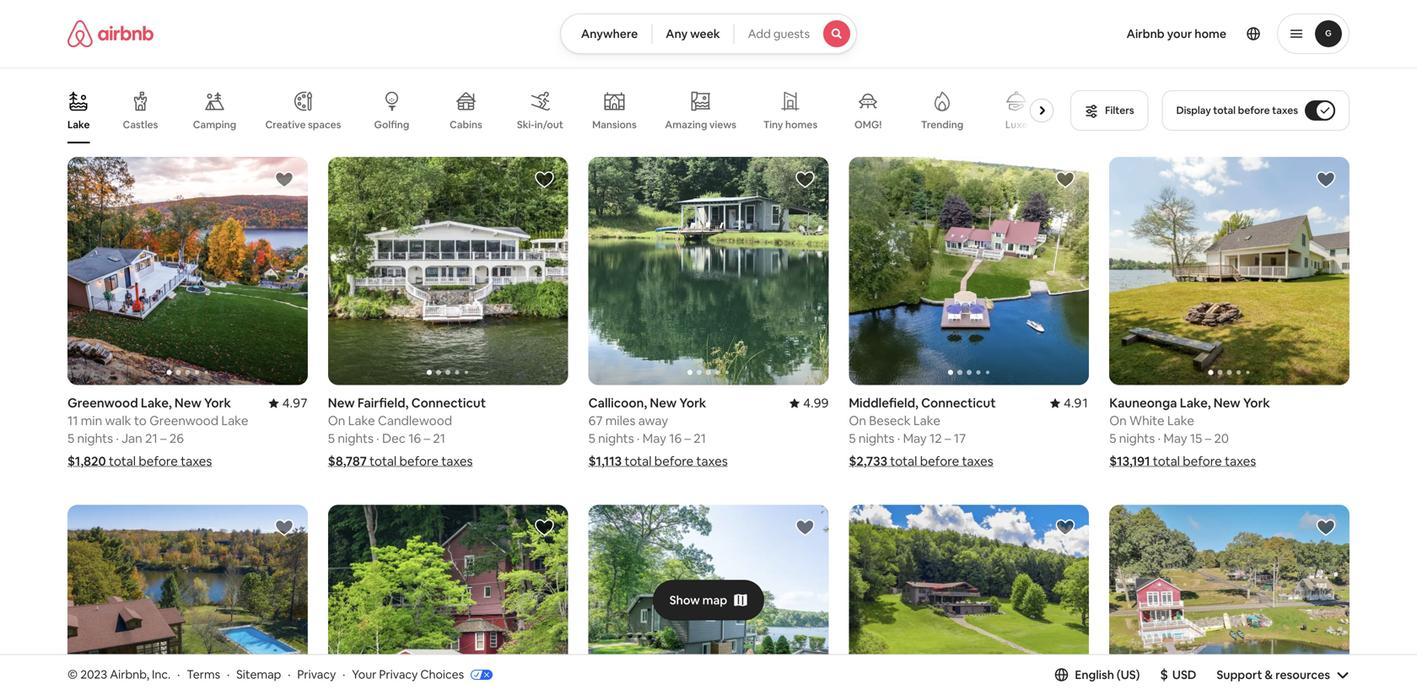 Task type: locate. For each thing, give the bounding box(es) containing it.
to
[[134, 413, 147, 429]]

1 privacy from the left
[[297, 667, 336, 682]]

white
[[1130, 413, 1165, 429]]

guests
[[774, 26, 810, 41]]

nights inside middlefield, connecticut on beseck lake 5 nights · may 12 – 17 $2,733 total before taxes
[[859, 430, 895, 447]]

1 horizontal spatial lake,
[[1181, 395, 1212, 412]]

0 horizontal spatial greenwood
[[68, 395, 138, 412]]

· down beseck
[[898, 430, 901, 447]]

2 new from the left
[[328, 395, 355, 412]]

kauneonga
[[1110, 395, 1178, 412]]

5 – from the left
[[1206, 431, 1212, 447]]

york for greenwood lake, new york 11 min walk to greenwood lake 5 nights · jan 21 – 26 $1,820 total before taxes
[[204, 395, 231, 412]]

usd
[[1173, 667, 1197, 683]]

4.97
[[282, 395, 308, 412]]

1 horizontal spatial may
[[904, 430, 927, 447]]

connecticut up the 17
[[922, 395, 996, 412]]

21 inside the callicoon, new york 67 miles away 5 nights · may 16 – 21 $1,113 total before taxes
[[694, 431, 706, 447]]

total down dec on the bottom of page
[[370, 453, 397, 470]]

1 16 from the left
[[409, 430, 421, 447]]

0 horizontal spatial lake,
[[141, 395, 172, 412]]

choices
[[421, 667, 464, 682]]

3 may from the left
[[1164, 431, 1188, 447]]

total inside greenwood lake, new york 11 min walk to greenwood lake 5 nights · jan 21 – 26 $1,820 total before taxes
[[109, 453, 136, 470]]

· down away
[[637, 431, 640, 447]]

kauneonga lake, new york on white lake 5 nights · may 15 – 20 $13,191 total before taxes
[[1110, 395, 1271, 470]]

your privacy choices link
[[352, 667, 493, 684]]

©
[[68, 667, 78, 682]]

privacy right your
[[379, 667, 418, 682]]

privacy
[[297, 667, 336, 682], [379, 667, 418, 682]]

nights up $8,787
[[338, 430, 374, 447]]

1 horizontal spatial privacy
[[379, 667, 418, 682]]

before down away
[[655, 453, 694, 470]]

16 inside new fairfield, connecticut on lake candlewood 5 nights · dec 16 – 21 $8,787 total before taxes
[[409, 430, 421, 447]]

16 for may
[[669, 431, 682, 447]]

total right $1,113
[[625, 453, 652, 470]]

new up away
[[650, 395, 677, 412]]

miles
[[606, 413, 636, 429]]

21 for 67
[[694, 431, 706, 447]]

0 horizontal spatial privacy
[[297, 667, 336, 682]]

english
[[1076, 667, 1115, 683]]

1 horizontal spatial greenwood
[[149, 413, 219, 429]]

1 connecticut from the left
[[412, 395, 486, 412]]

1 lake, from the left
[[141, 395, 172, 412]]

2 21 from the left
[[433, 430, 446, 447]]

67
[[589, 413, 603, 429]]

greenwood up min
[[68, 395, 138, 412]]

2 5 from the left
[[328, 430, 335, 447]]

2 horizontal spatial 21
[[694, 431, 706, 447]]

jan
[[122, 430, 142, 447]]

2 connecticut from the left
[[922, 395, 996, 412]]

total right $2,733
[[891, 453, 918, 470]]

display
[[1177, 104, 1212, 117]]

before down 26
[[139, 453, 178, 470]]

may left 15
[[1164, 431, 1188, 447]]

sitemap link
[[236, 667, 281, 682]]

york inside greenwood lake, new york 11 min walk to greenwood lake 5 nights · jan 21 – 26 $1,820 total before taxes
[[204, 395, 231, 412]]

new up 20
[[1214, 395, 1241, 412]]

0 horizontal spatial 16
[[409, 430, 421, 447]]

1 horizontal spatial york
[[680, 395, 707, 412]]

nights down white
[[1120, 431, 1156, 447]]

None search field
[[560, 14, 858, 54]]

2 horizontal spatial may
[[1164, 431, 1188, 447]]

1 5 from the left
[[68, 430, 74, 447]]

on inside middlefield, connecticut on beseck lake 5 nights · may 12 – 17 $2,733 total before taxes
[[849, 413, 867, 429]]

add to wishlist: hortonville, new york image
[[1056, 518, 1076, 538]]

york for kauneonga lake, new york on white lake 5 nights · may 15 – 20 $13,191 total before taxes
[[1244, 395, 1271, 412]]

1 on from the left
[[328, 413, 346, 429]]

show map button
[[653, 580, 765, 621]]

min
[[81, 413, 102, 429]]

nights inside greenwood lake, new york 11 min walk to greenwood lake 5 nights · jan 21 – 26 $1,820 total before taxes
[[77, 430, 113, 447]]

5 inside kauneonga lake, new york on white lake 5 nights · may 15 – 20 $13,191 total before taxes
[[1110, 431, 1117, 447]]

· left your
[[343, 667, 346, 682]]

1 vertical spatial greenwood
[[149, 413, 219, 429]]

1 may from the left
[[904, 430, 927, 447]]

terms
[[187, 667, 220, 682]]

new left "fairfield,"
[[328, 395, 355, 412]]

2 horizontal spatial york
[[1244, 395, 1271, 412]]

greenwood up 26
[[149, 413, 219, 429]]

candlewood
[[378, 413, 452, 429]]

3 york from the left
[[1244, 395, 1271, 412]]

4 – from the left
[[685, 431, 691, 447]]

on left white
[[1110, 413, 1127, 429]]

5 inside middlefield, connecticut on beseck lake 5 nights · may 12 – 17 $2,733 total before taxes
[[849, 430, 856, 447]]

add to wishlist: callicoon, new york image
[[795, 170, 816, 190]]

· inside new fairfield, connecticut on lake candlewood 5 nights · dec 16 – 21 $8,787 total before taxes
[[377, 430, 380, 447]]

0 horizontal spatial york
[[204, 395, 231, 412]]

may down away
[[643, 431, 667, 447]]

12
[[930, 430, 943, 447]]

4 nights from the left
[[599, 431, 634, 447]]

ski-
[[517, 118, 535, 131]]

connecticut
[[412, 395, 486, 412], [922, 395, 996, 412]]

total right $13,191
[[1154, 453, 1181, 470]]

connecticut up candlewood at the left bottom
[[412, 395, 486, 412]]

2 16 from the left
[[669, 431, 682, 447]]

– inside new fairfield, connecticut on lake candlewood 5 nights · dec 16 – 21 $8,787 total before taxes
[[424, 430, 430, 447]]

1 york from the left
[[204, 395, 231, 412]]

lake, inside greenwood lake, new york 11 min walk to greenwood lake 5 nights · jan 21 – 26 $1,820 total before taxes
[[141, 395, 172, 412]]

new up 26
[[175, 395, 202, 412]]

before down dec on the bottom of page
[[400, 453, 439, 470]]

week
[[691, 26, 721, 41]]

fairfield,
[[358, 395, 409, 412]]

total inside middlefield, connecticut on beseck lake 5 nights · may 12 – 17 $2,733 total before taxes
[[891, 453, 918, 470]]

2 lake, from the left
[[1181, 395, 1212, 412]]

5 5 from the left
[[1110, 431, 1117, 447]]

2 may from the left
[[643, 431, 667, 447]]

3 – from the left
[[945, 430, 952, 447]]

·
[[116, 430, 119, 447], [377, 430, 380, 447], [898, 430, 901, 447], [637, 431, 640, 447], [1158, 431, 1161, 447], [177, 667, 180, 682], [227, 667, 230, 682], [288, 667, 291, 682], [343, 667, 346, 682]]

before down 15
[[1184, 453, 1223, 470]]

4.97 out of 5 average rating image
[[269, 395, 308, 412]]

before inside new fairfield, connecticut on lake candlewood 5 nights · dec 16 – 21 $8,787 total before taxes
[[400, 453, 439, 470]]

0 horizontal spatial connecticut
[[412, 395, 486, 412]]

21
[[145, 430, 158, 447], [433, 430, 446, 447], [694, 431, 706, 447]]

lake inside greenwood lake, new york 11 min walk to greenwood lake 5 nights · jan 21 – 26 $1,820 total before taxes
[[221, 413, 248, 429]]

2 york from the left
[[680, 395, 707, 412]]

1 new from the left
[[175, 395, 202, 412]]

nights down beseck
[[859, 430, 895, 447]]

may inside the callicoon, new york 67 miles away 5 nights · may 16 – 21 $1,113 total before taxes
[[643, 431, 667, 447]]

total
[[1214, 104, 1237, 117], [109, 453, 136, 470], [370, 453, 397, 470], [891, 453, 918, 470], [625, 453, 652, 470], [1154, 453, 1181, 470]]

0 horizontal spatial 21
[[145, 430, 158, 447]]

nights inside kauneonga lake, new york on white lake 5 nights · may 15 – 20 $13,191 total before taxes
[[1120, 431, 1156, 447]]

dec
[[382, 430, 406, 447]]

none search field containing anywhere
[[560, 14, 858, 54]]

5 down the "67"
[[589, 431, 596, 447]]

on
[[328, 413, 346, 429], [849, 413, 867, 429], [1110, 413, 1127, 429]]

lake, inside kauneonga lake, new york on white lake 5 nights · may 15 – 20 $13,191 total before taxes
[[1181, 395, 1212, 412]]

· left the jan on the left bottom of the page
[[116, 430, 119, 447]]

20
[[1215, 431, 1230, 447]]

before inside middlefield, connecticut on beseck lake 5 nights · may 12 – 17 $2,733 total before taxes
[[921, 453, 960, 470]]

total right display on the top of page
[[1214, 104, 1237, 117]]

– inside middlefield, connecticut on beseck lake 5 nights · may 12 – 17 $2,733 total before taxes
[[945, 430, 952, 447]]

middlefield, connecticut on beseck lake 5 nights · may 12 – 17 $2,733 total before taxes
[[849, 395, 996, 470]]

2 – from the left
[[424, 430, 430, 447]]

3 21 from the left
[[694, 431, 706, 447]]

may
[[904, 430, 927, 447], [643, 431, 667, 447], [1164, 431, 1188, 447]]

lake
[[68, 118, 90, 131], [221, 413, 248, 429], [348, 413, 375, 429], [914, 413, 941, 429], [1168, 413, 1195, 429]]

· left the "privacy" link
[[288, 667, 291, 682]]

3 5 from the left
[[849, 430, 856, 447]]

lake,
[[141, 395, 172, 412], [1181, 395, 1212, 412]]

before down the 12
[[921, 453, 960, 470]]

lake, up to
[[141, 395, 172, 412]]

your privacy choices
[[352, 667, 464, 682]]

1 – from the left
[[160, 430, 167, 447]]

2 privacy from the left
[[379, 667, 418, 682]]

2 nights from the left
[[338, 430, 374, 447]]

may left the 12
[[904, 430, 927, 447]]

0 horizontal spatial on
[[328, 413, 346, 429]]

3 nights from the left
[[859, 430, 895, 447]]

inc.
[[152, 667, 171, 682]]

airbnb your home
[[1127, 26, 1227, 41]]

5 up $8,787
[[328, 430, 335, 447]]

any week button
[[652, 14, 735, 54]]

4.91 out of 5 average rating image
[[1051, 395, 1090, 412]]

1 horizontal spatial connecticut
[[922, 395, 996, 412]]

21 inside new fairfield, connecticut on lake candlewood 5 nights · dec 16 – 21 $8,787 total before taxes
[[433, 430, 446, 447]]

camping
[[193, 118, 236, 131]]

any
[[666, 26, 688, 41]]

add to wishlist: putnam valley, new york image
[[795, 518, 816, 538]]

privacy left your
[[297, 667, 336, 682]]

17
[[954, 430, 967, 447]]

york
[[204, 395, 231, 412], [680, 395, 707, 412], [1244, 395, 1271, 412]]

4 new from the left
[[1214, 395, 1241, 412]]

· inside greenwood lake, new york 11 min walk to greenwood lake 5 nights · jan 21 – 26 $1,820 total before taxes
[[116, 430, 119, 447]]

taxes inside the callicoon, new york 67 miles away 5 nights · may 16 – 21 $1,113 total before taxes
[[697, 453, 728, 470]]

taxes inside greenwood lake, new york 11 min walk to greenwood lake 5 nights · jan 21 – 26 $1,820 total before taxes
[[181, 453, 212, 470]]

5 up $2,733
[[849, 430, 856, 447]]

may inside middlefield, connecticut on beseck lake 5 nights · may 12 – 17 $2,733 total before taxes
[[904, 430, 927, 447]]

total down the jan on the left bottom of the page
[[109, 453, 136, 470]]

nights inside new fairfield, connecticut on lake candlewood 5 nights · dec 16 – 21 $8,787 total before taxes
[[338, 430, 374, 447]]

16
[[409, 430, 421, 447], [669, 431, 682, 447]]

airbnb,
[[110, 667, 149, 682]]

new fairfield, connecticut on lake candlewood 5 nights · dec 16 – 21 $8,787 total before taxes
[[328, 395, 486, 470]]

tiny
[[764, 118, 784, 131]]

4 5 from the left
[[589, 431, 596, 447]]

before right display on the top of page
[[1239, 104, 1271, 117]]

add to wishlist: kauneonga lake, new york image
[[1317, 170, 1337, 190]]

connecticut inside new fairfield, connecticut on lake candlewood 5 nights · dec 16 – 21 $8,787 total before taxes
[[412, 395, 486, 412]]

before
[[1239, 104, 1271, 117], [139, 453, 178, 470], [400, 453, 439, 470], [921, 453, 960, 470], [655, 453, 694, 470], [1184, 453, 1223, 470]]

on inside new fairfield, connecticut on lake candlewood 5 nights · dec 16 – 21 $8,787 total before taxes
[[328, 413, 346, 429]]

york inside kauneonga lake, new york on white lake 5 nights · may 15 – 20 $13,191 total before taxes
[[1244, 395, 1271, 412]]

1 horizontal spatial on
[[849, 413, 867, 429]]

add to wishlist: new fairfield, connecticut image
[[535, 170, 555, 190]]

on inside kauneonga lake, new york on white lake 5 nights · may 15 – 20 $13,191 total before taxes
[[1110, 413, 1127, 429]]

0 horizontal spatial may
[[643, 431, 667, 447]]

add to wishlist: greenwood lake, new york image
[[274, 170, 294, 190]]

nights down miles
[[599, 431, 634, 447]]

· left dec on the bottom of page
[[377, 430, 380, 447]]

1 21 from the left
[[145, 430, 158, 447]]

2 on from the left
[[849, 413, 867, 429]]

add
[[748, 26, 771, 41]]

lake, for greenwood
[[141, 395, 172, 412]]

3 on from the left
[[1110, 413, 1127, 429]]

lake, up 15
[[1181, 395, 1212, 412]]

3 new from the left
[[650, 395, 677, 412]]

group containing amazing views
[[68, 78, 1061, 143]]

1 horizontal spatial 16
[[669, 431, 682, 447]]

1 nights from the left
[[77, 430, 113, 447]]

–
[[160, 430, 167, 447], [424, 430, 430, 447], [945, 430, 952, 447], [685, 431, 691, 447], [1206, 431, 1212, 447]]

may inside kauneonga lake, new york on white lake 5 nights · may 15 – 20 $13,191 total before taxes
[[1164, 431, 1188, 447]]

on up $8,787
[[328, 413, 346, 429]]

5 down the 11
[[68, 430, 74, 447]]

16 inside the callicoon, new york 67 miles away 5 nights · may 16 – 21 $1,113 total before taxes
[[669, 431, 682, 447]]

on down middlefield,
[[849, 413, 867, 429]]

5 up $13,191
[[1110, 431, 1117, 447]]

2 horizontal spatial on
[[1110, 413, 1127, 429]]

· down white
[[1158, 431, 1161, 447]]

nights down min
[[77, 430, 113, 447]]

new
[[175, 395, 202, 412], [328, 395, 355, 412], [650, 395, 677, 412], [1214, 395, 1241, 412]]

1 horizontal spatial 21
[[433, 430, 446, 447]]

greenwood
[[68, 395, 138, 412], [149, 413, 219, 429]]

group
[[68, 78, 1061, 143], [68, 157, 308, 385], [328, 157, 569, 385], [589, 157, 829, 385], [849, 157, 1090, 385], [1110, 157, 1350, 385], [68, 505, 308, 695], [328, 505, 569, 695], [589, 505, 829, 695], [849, 505, 1090, 695], [1110, 505, 1350, 695]]

add to wishlist: washington, connecticut image
[[535, 518, 555, 538]]

5
[[68, 430, 74, 447], [328, 430, 335, 447], [849, 430, 856, 447], [589, 431, 596, 447], [1110, 431, 1117, 447]]

5 nights from the left
[[1120, 431, 1156, 447]]

nights
[[77, 430, 113, 447], [338, 430, 374, 447], [859, 430, 895, 447], [599, 431, 634, 447], [1120, 431, 1156, 447]]

filters button
[[1071, 90, 1149, 131]]



Task type: vqa. For each thing, say whether or not it's contained in the screenshot.


Task type: describe. For each thing, give the bounding box(es) containing it.
5 inside new fairfield, connecticut on lake candlewood 5 nights · dec 16 – 21 $8,787 total before taxes
[[328, 430, 335, 447]]

15
[[1191, 431, 1203, 447]]

support & resources button
[[1217, 667, 1350, 683]]

16 for dec
[[409, 430, 421, 447]]

add to wishlist: swan lake, new york image
[[274, 518, 294, 538]]

$
[[1161, 666, 1169, 683]]

filters
[[1106, 104, 1135, 117]]

cabins
[[450, 118, 483, 131]]

terms · sitemap · privacy ·
[[187, 667, 346, 682]]

21 inside greenwood lake, new york 11 min walk to greenwood lake 5 nights · jan 21 – 26 $1,820 total before taxes
[[145, 430, 158, 447]]

$8,787
[[328, 453, 367, 470]]

airbnb your home link
[[1117, 16, 1237, 51]]

privacy inside your privacy choices link
[[379, 667, 418, 682]]

luxe
[[1006, 118, 1028, 131]]

in/out
[[535, 118, 564, 131]]

your
[[352, 667, 377, 682]]

mansions
[[593, 118, 637, 131]]

golfing
[[374, 118, 410, 131]]

total inside the callicoon, new york 67 miles away 5 nights · may 16 – 21 $1,113 total before taxes
[[625, 453, 652, 470]]

show
[[670, 593, 700, 608]]

sitemap
[[236, 667, 281, 682]]

creative
[[265, 118, 306, 131]]

show map
[[670, 593, 728, 608]]

middlefield,
[[849, 395, 919, 412]]

new inside greenwood lake, new york 11 min walk to greenwood lake 5 nights · jan 21 – 26 $1,820 total before taxes
[[175, 395, 202, 412]]

11
[[68, 413, 78, 429]]

· inside the callicoon, new york 67 miles away 5 nights · may 16 – 21 $1,113 total before taxes
[[637, 431, 640, 447]]

your
[[1168, 26, 1193, 41]]

home
[[1195, 26, 1227, 41]]

english (us)
[[1076, 667, 1141, 683]]

spaces
[[308, 118, 341, 131]]

beseck
[[870, 413, 911, 429]]

lake inside group
[[68, 118, 90, 131]]

creative spaces
[[265, 118, 341, 131]]

new inside kauneonga lake, new york on white lake 5 nights · may 15 – 20 $13,191 total before taxes
[[1214, 395, 1241, 412]]

away
[[639, 413, 669, 429]]

– inside greenwood lake, new york 11 min walk to greenwood lake 5 nights · jan 21 – 26 $1,820 total before taxes
[[160, 430, 167, 447]]

2023
[[80, 667, 107, 682]]

4.91
[[1064, 395, 1090, 412]]

taxes inside middlefield, connecticut on beseck lake 5 nights · may 12 – 17 $2,733 total before taxes
[[963, 453, 994, 470]]

· right "terms" link
[[227, 667, 230, 682]]

21 for on
[[433, 430, 446, 447]]

before inside kauneonga lake, new york on white lake 5 nights · may 15 – 20 $13,191 total before taxes
[[1184, 453, 1223, 470]]

lake inside middlefield, connecticut on beseck lake 5 nights · may 12 – 17 $2,733 total before taxes
[[914, 413, 941, 429]]

homes
[[786, 118, 818, 131]]

– inside the callicoon, new york 67 miles away 5 nights · may 16 – 21 $1,113 total before taxes
[[685, 431, 691, 447]]

anywhere
[[581, 26, 638, 41]]

any week
[[666, 26, 721, 41]]

amazing
[[665, 118, 708, 131]]

$2,733
[[849, 453, 888, 470]]

resources
[[1276, 667, 1331, 683]]

add guests
[[748, 26, 810, 41]]

nights inside the callicoon, new york 67 miles away 5 nights · may 16 – 21 $1,113 total before taxes
[[599, 431, 634, 447]]

$ usd
[[1161, 666, 1197, 683]]

amazing views
[[665, 118, 737, 131]]

profile element
[[878, 0, 1350, 68]]

total inside kauneonga lake, new york on white lake 5 nights · may 15 – 20 $13,191 total before taxes
[[1154, 453, 1181, 470]]

– inside kauneonga lake, new york on white lake 5 nights · may 15 – 20 $13,191 total before taxes
[[1206, 431, 1212, 447]]

add to wishlist: middlefield, connecticut image
[[1056, 170, 1076, 190]]

new inside new fairfield, connecticut on lake candlewood 5 nights · dec 16 – 21 $8,787 total before taxes
[[328, 395, 355, 412]]

privacy link
[[297, 667, 336, 682]]

support & resources
[[1217, 667, 1331, 683]]

© 2023 airbnb, inc. ·
[[68, 667, 180, 682]]

lake inside new fairfield, connecticut on lake candlewood 5 nights · dec 16 – 21 $8,787 total before taxes
[[348, 413, 375, 429]]

4.99
[[804, 395, 829, 412]]

ski-in/out
[[517, 118, 564, 131]]

tiny homes
[[764, 118, 818, 131]]

· inside middlefield, connecticut on beseck lake 5 nights · may 12 – 17 $2,733 total before taxes
[[898, 430, 901, 447]]

(us)
[[1117, 667, 1141, 683]]

map
[[703, 593, 728, 608]]

$1,113
[[589, 453, 622, 470]]

callicoon, new york 67 miles away 5 nights · may 16 – 21 $1,113 total before taxes
[[589, 395, 728, 470]]

terms link
[[187, 667, 220, 682]]

greenwood lake, new york 11 min walk to greenwood lake 5 nights · jan 21 – 26 $1,820 total before taxes
[[68, 395, 248, 470]]

add to wishlist: lake huntington, new york image
[[1317, 518, 1337, 538]]

lake inside kauneonga lake, new york on white lake 5 nights · may 15 – 20 $13,191 total before taxes
[[1168, 413, 1195, 429]]

york inside the callicoon, new york 67 miles away 5 nights · may 16 – 21 $1,113 total before taxes
[[680, 395, 707, 412]]

before inside greenwood lake, new york 11 min walk to greenwood lake 5 nights · jan 21 – 26 $1,820 total before taxes
[[139, 453, 178, 470]]

total inside new fairfield, connecticut on lake candlewood 5 nights · dec 16 – 21 $8,787 total before taxes
[[370, 453, 397, 470]]

· right inc. on the left bottom of page
[[177, 667, 180, 682]]

castles
[[123, 118, 158, 131]]

&
[[1266, 667, 1274, 683]]

taxes inside new fairfield, connecticut on lake candlewood 5 nights · dec 16 – 21 $8,787 total before taxes
[[442, 453, 473, 470]]

4.99 out of 5 average rating image
[[790, 395, 829, 412]]

new inside the callicoon, new york 67 miles away 5 nights · may 16 – 21 $1,113 total before taxes
[[650, 395, 677, 412]]

english (us) button
[[1055, 667, 1141, 683]]

5 inside greenwood lake, new york 11 min walk to greenwood lake 5 nights · jan 21 – 26 $1,820 total before taxes
[[68, 430, 74, 447]]

support
[[1217, 667, 1263, 683]]

$1,820
[[68, 453, 106, 470]]

26
[[169, 430, 184, 447]]

0 vertical spatial greenwood
[[68, 395, 138, 412]]

taxes inside kauneonga lake, new york on white lake 5 nights · may 15 – 20 $13,191 total before taxes
[[1226, 453, 1257, 470]]

omg!
[[855, 118, 882, 131]]

walk
[[105, 413, 131, 429]]

trending
[[922, 118, 964, 131]]

before inside the callicoon, new york 67 miles away 5 nights · may 16 – 21 $1,113 total before taxes
[[655, 453, 694, 470]]

views
[[710, 118, 737, 131]]

callicoon,
[[589, 395, 648, 412]]

anywhere button
[[560, 14, 653, 54]]

lake, for kauneonga
[[1181, 395, 1212, 412]]

5 inside the callicoon, new york 67 miles away 5 nights · may 16 – 21 $1,113 total before taxes
[[589, 431, 596, 447]]

· inside kauneonga lake, new york on white lake 5 nights · may 15 – 20 $13,191 total before taxes
[[1158, 431, 1161, 447]]

airbnb
[[1127, 26, 1165, 41]]

display total before taxes
[[1177, 104, 1299, 117]]

connecticut inside middlefield, connecticut on beseck lake 5 nights · may 12 – 17 $2,733 total before taxes
[[922, 395, 996, 412]]

add guests button
[[734, 14, 858, 54]]



